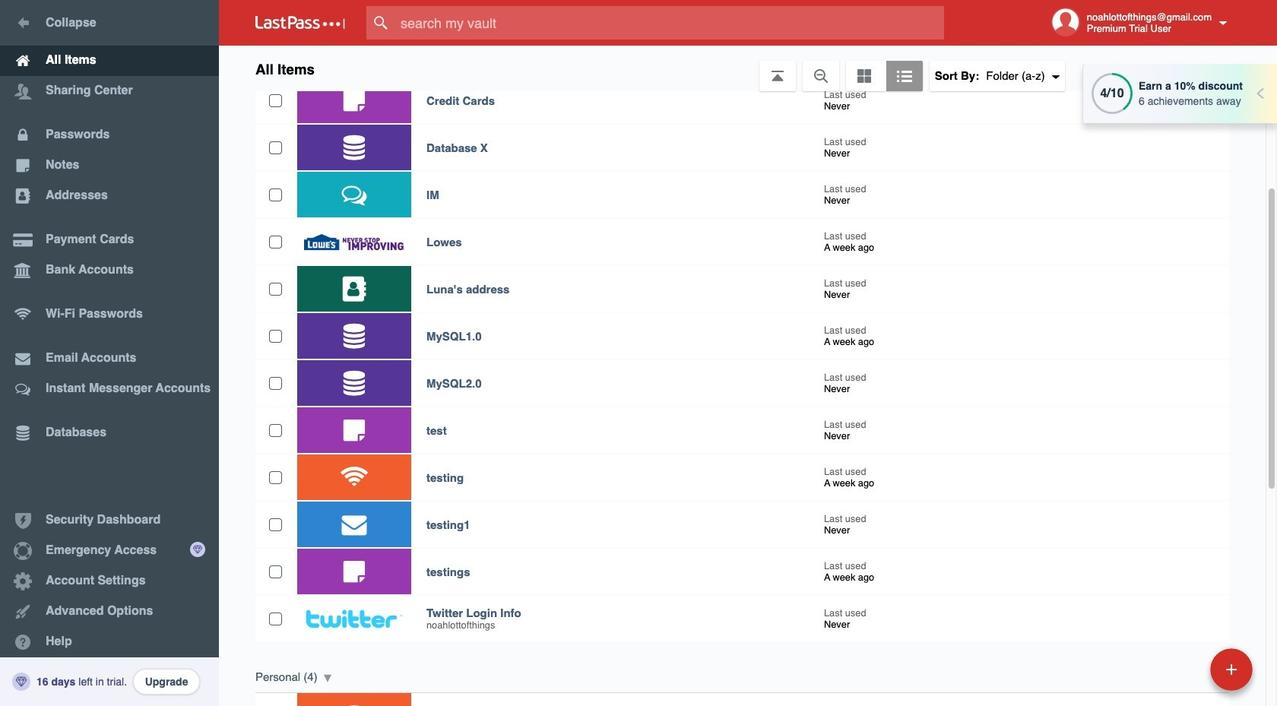 Task type: describe. For each thing, give the bounding box(es) containing it.
lastpass image
[[255, 16, 345, 30]]

main navigation navigation
[[0, 0, 219, 706]]

vault options navigation
[[219, 46, 1277, 91]]



Task type: locate. For each thing, give the bounding box(es) containing it.
search my vault text field
[[366, 6, 974, 40]]

new item element
[[1106, 648, 1258, 691]]

Search search field
[[366, 6, 974, 40]]

new item navigation
[[1106, 644, 1262, 706]]



